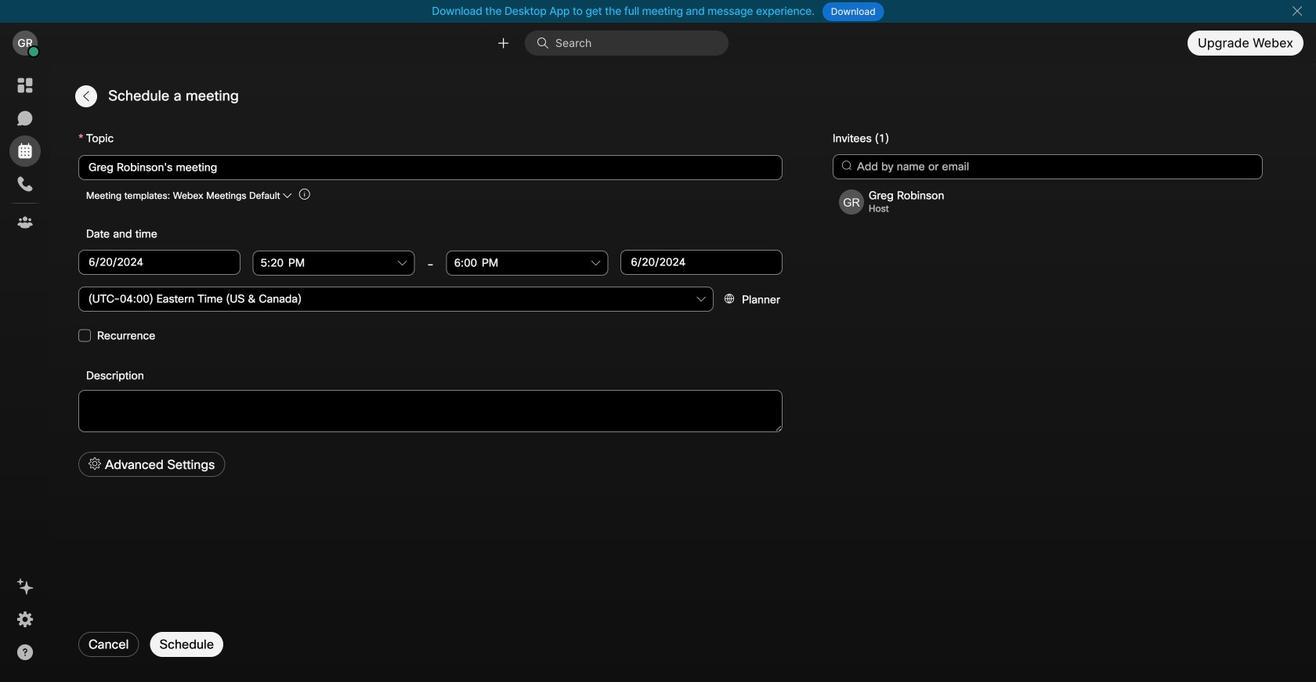 Task type: locate. For each thing, give the bounding box(es) containing it.
wrapper image right connect people 'icon'
[[537, 37, 556, 49]]

meetings image
[[16, 142, 34, 161]]

dashboard image
[[16, 76, 34, 95]]

webex tab list
[[9, 70, 41, 238]]

teams, has no new notifications image
[[16, 213, 34, 232]]

0 horizontal spatial wrapper image
[[28, 46, 39, 57]]

wrapper image up dashboard icon
[[28, 46, 39, 57]]

calls image
[[16, 175, 34, 194]]

1 horizontal spatial wrapper image
[[537, 37, 556, 49]]

navigation
[[0, 63, 50, 683]]

help image
[[16, 643, 34, 662]]

wrapper image
[[537, 37, 556, 49], [28, 46, 39, 57]]

settings image
[[16, 610, 34, 629]]



Task type: describe. For each thing, give the bounding box(es) containing it.
messaging, has no new notifications image
[[16, 109, 34, 128]]

connect people image
[[496, 36, 511, 51]]

what's new image
[[16, 578, 34, 596]]

cancel_16 image
[[1292, 5, 1304, 17]]



